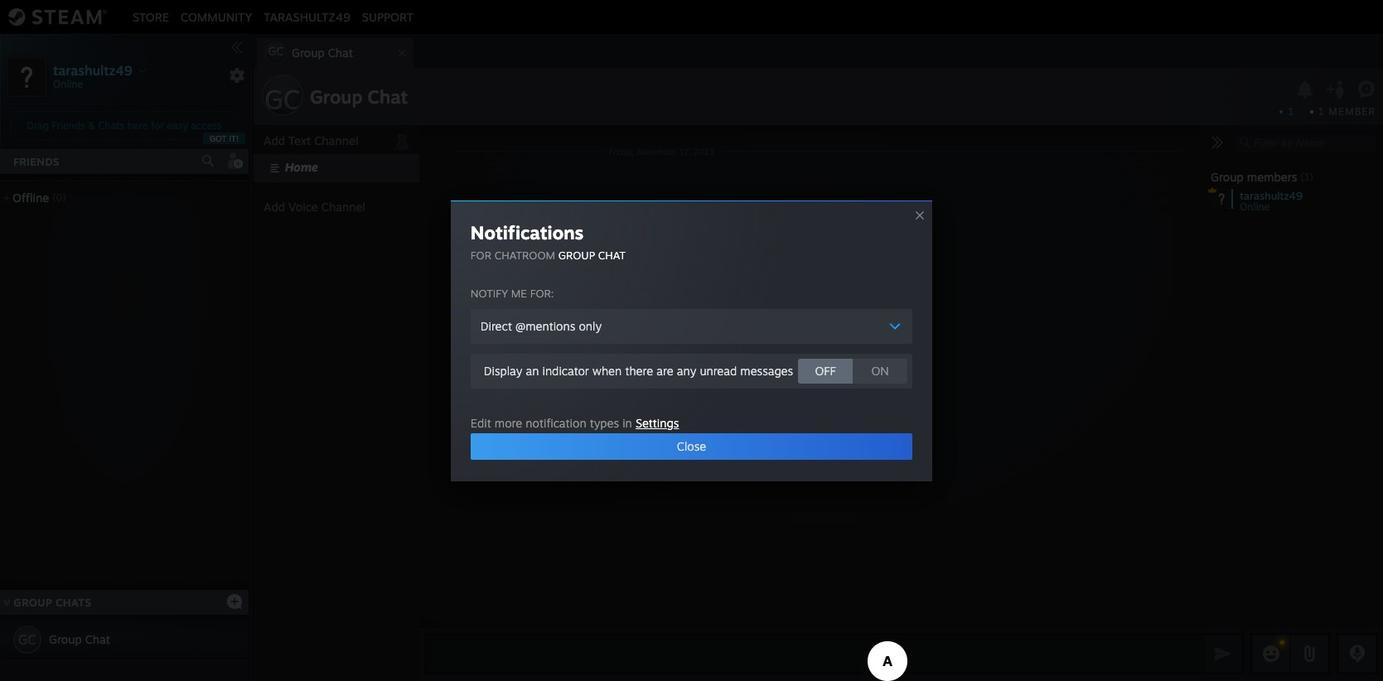 Task type: describe. For each thing, give the bounding box(es) containing it.
group inside notifications for chatroom group chat
[[559, 248, 595, 262]]

chat down 'group chats'
[[85, 632, 110, 647]]

friday,
[[609, 146, 635, 156]]

add text channel
[[264, 133, 358, 148]]

@mentions
[[516, 319, 576, 333]]

tarashultz49 online
[[1240, 189, 1303, 213]]

close button
[[471, 433, 913, 460]]

display
[[484, 363, 522, 378]]

settings
[[636, 416, 679, 430]]

display an indicator when there are any unread messages
[[484, 363, 793, 378]]

messages
[[740, 363, 793, 378]]

0 vertical spatial chats
[[98, 119, 124, 132]]

collapse member list image
[[1211, 136, 1224, 149]]

add for add text channel
[[264, 133, 285, 148]]

channel for add text channel
[[314, 133, 358, 148]]

community
[[181, 10, 252, 24]]

text
[[289, 133, 311, 148]]

1 member
[[1319, 105, 1376, 118]]

chat inside gc group chat
[[328, 46, 353, 60]]

1 for 1 member
[[1319, 105, 1325, 118]]

when
[[593, 363, 622, 378]]

on
[[872, 363, 889, 378]]

close this tab image
[[394, 48, 410, 58]]

drag
[[27, 119, 49, 132]]

manage friends list settings image
[[229, 67, 245, 84]]

in
[[623, 416, 632, 430]]

notifications for chatroom group chat
[[471, 221, 626, 262]]

search my friends list image
[[201, 153, 216, 168]]

notification
[[526, 416, 586, 430]]

manage notification settings image
[[1295, 80, 1316, 99]]

0 vertical spatial tarashultz49
[[264, 10, 350, 24]]

unread
[[700, 363, 737, 378]]

store link
[[127, 10, 175, 24]]

send special image
[[1300, 644, 1320, 664]]

chat down the close this tab icon
[[368, 85, 408, 108]]

easy
[[167, 119, 188, 132]]

1 horizontal spatial group chat
[[310, 85, 408, 108]]

notifications
[[471, 221, 584, 243]]

collapse chats list image
[[0, 599, 19, 606]]

more
[[495, 416, 522, 430]]

group chats
[[14, 596, 91, 609]]

&
[[88, 119, 95, 132]]

there
[[625, 363, 653, 378]]

Filter by Name text field
[[1234, 133, 1377, 154]]

gc inside gc group chat
[[268, 44, 284, 58]]

types
[[590, 416, 619, 430]]



Task type: locate. For each thing, give the bounding box(es) containing it.
notify
[[471, 286, 508, 300]]

0 vertical spatial add
[[264, 133, 285, 148]]

close
[[677, 439, 706, 453]]

2 1 from the left
[[1319, 105, 1325, 118]]

member
[[1329, 105, 1376, 118]]

home
[[285, 160, 318, 174]]

store
[[133, 10, 169, 24]]

1 horizontal spatial chats
[[98, 119, 124, 132]]

1 horizontal spatial for
[[471, 248, 491, 262]]

1 vertical spatial group chat
[[49, 632, 110, 647]]

access
[[191, 119, 222, 132]]

channel
[[314, 133, 358, 148], [321, 200, 366, 214]]

direct @mentions only
[[481, 319, 602, 333]]

group chat
[[310, 85, 408, 108], [49, 632, 110, 647]]

tarashultz49 down members
[[1240, 189, 1303, 202]]

friends down drag
[[13, 155, 59, 168]]

friends left &
[[52, 119, 85, 132]]

chat inside notifications for chatroom group chat
[[598, 248, 626, 262]]

1 vertical spatial friends
[[13, 155, 59, 168]]

None text field
[[424, 633, 1201, 675]]

0 vertical spatial gc
[[268, 44, 284, 58]]

november
[[637, 146, 677, 156]]

2023
[[693, 146, 714, 156]]

support
[[362, 10, 414, 24]]

1 vertical spatial channel
[[321, 200, 366, 214]]

here
[[127, 119, 148, 132]]

support link
[[356, 10, 420, 24]]

notify me for:
[[471, 286, 554, 300]]

tarashultz49 up &
[[53, 62, 133, 78]]

0 horizontal spatial chats
[[55, 596, 91, 609]]

0 vertical spatial friends
[[52, 119, 85, 132]]

group members
[[1211, 170, 1298, 184]]

17,
[[679, 146, 691, 156]]

2 vertical spatial tarashultz49
[[1240, 189, 1303, 202]]

submit image
[[1213, 643, 1234, 664]]

channel right text
[[314, 133, 358, 148]]

group chat down 'group chats'
[[49, 632, 110, 647]]

only
[[579, 319, 602, 333]]

direct
[[481, 319, 512, 333]]

voice
[[289, 200, 318, 214]]

invite a friend to this group chat image
[[1326, 79, 1347, 100]]

1 for 1
[[1288, 105, 1294, 118]]

gc
[[268, 44, 284, 58], [265, 83, 301, 116], [18, 632, 36, 648]]

offline
[[12, 191, 49, 205]]

1 vertical spatial chats
[[55, 596, 91, 609]]

gc down collapse chats list image
[[18, 632, 36, 648]]

add a friend image
[[225, 152, 244, 170]]

for
[[151, 119, 164, 132], [471, 248, 491, 262]]

group chat down the close this tab icon
[[310, 85, 408, 108]]

1 left the "member"
[[1319, 105, 1325, 118]]

me
[[511, 286, 527, 300]]

add left text
[[264, 133, 285, 148]]

chat down tarashultz49 link
[[328, 46, 353, 60]]

0 horizontal spatial tarashultz49
[[53, 62, 133, 78]]

1 vertical spatial gc
[[265, 83, 301, 116]]

channel for add voice channel
[[321, 200, 366, 214]]

unpin channel list image
[[391, 129, 413, 151]]

chat up only
[[598, 248, 626, 262]]

0 vertical spatial group chat
[[310, 85, 408, 108]]

create a group chat image
[[226, 593, 243, 610]]

add left the voice
[[264, 200, 285, 214]]

tarashultz49
[[264, 10, 350, 24], [53, 62, 133, 78], [1240, 189, 1303, 202]]

members
[[1247, 170, 1298, 184]]

1 vertical spatial for
[[471, 248, 491, 262]]

community link
[[175, 10, 258, 24]]

2 add from the top
[[264, 200, 285, 214]]

2 horizontal spatial tarashultz49
[[1240, 189, 1303, 202]]

1 1 from the left
[[1288, 105, 1294, 118]]

chats right &
[[98, 119, 124, 132]]

1 vertical spatial tarashultz49
[[53, 62, 133, 78]]

1 up filter by name 'text box' at the right top
[[1288, 105, 1294, 118]]

gc down tarashultz49 link
[[268, 44, 284, 58]]

0 horizontal spatial group chat
[[49, 632, 110, 647]]

1
[[1288, 105, 1294, 118], [1319, 105, 1325, 118]]

for:
[[530, 286, 554, 300]]

1 horizontal spatial 1
[[1319, 105, 1325, 118]]

0 vertical spatial channel
[[314, 133, 358, 148]]

channel right the voice
[[321, 200, 366, 214]]

online
[[1240, 201, 1270, 213]]

drag friends & chats here for easy access
[[27, 119, 222, 132]]

gc group chat
[[268, 44, 353, 60]]

friday, november 17, 2023
[[609, 146, 714, 156]]

off
[[815, 363, 836, 378]]

gc up text
[[265, 83, 301, 116]]

2 vertical spatial gc
[[18, 632, 36, 648]]

0 horizontal spatial 1
[[1288, 105, 1294, 118]]

add voice channel
[[264, 200, 366, 214]]

chats
[[98, 119, 124, 132], [55, 596, 91, 609]]

chatroom
[[495, 248, 555, 262]]

indicator
[[542, 363, 589, 378]]

add for add voice channel
[[264, 200, 285, 214]]

an
[[526, 363, 539, 378]]

0 vertical spatial for
[[151, 119, 164, 132]]

1 vertical spatial add
[[264, 200, 285, 214]]

manage group chat settings image
[[1358, 80, 1379, 102]]

edit more notification types in settings close
[[471, 416, 706, 453]]

tarashultz49 link
[[258, 10, 356, 24]]

group
[[292, 46, 325, 60], [310, 85, 363, 108], [1211, 170, 1244, 184], [559, 248, 595, 262], [14, 596, 52, 609], [49, 632, 82, 647]]

for up notify
[[471, 248, 491, 262]]

1 add from the top
[[264, 133, 285, 148]]

edit
[[471, 416, 491, 430]]

chat
[[328, 46, 353, 60], [368, 85, 408, 108], [598, 248, 626, 262], [85, 632, 110, 647]]

add
[[264, 133, 285, 148], [264, 200, 285, 214]]

are
[[657, 363, 674, 378]]

0 horizontal spatial for
[[151, 119, 164, 132]]

group inside gc group chat
[[292, 46, 325, 60]]

1 horizontal spatial tarashultz49
[[264, 10, 350, 24]]

friends
[[52, 119, 85, 132], [13, 155, 59, 168]]

tarashultz49 up gc group chat
[[264, 10, 350, 24]]

chats right collapse chats list image
[[55, 596, 91, 609]]

for right here
[[151, 119, 164, 132]]

any
[[677, 363, 696, 378]]

for inside notifications for chatroom group chat
[[471, 248, 491, 262]]



Task type: vqa. For each thing, say whether or not it's contained in the screenshot.
Reviews link
no



